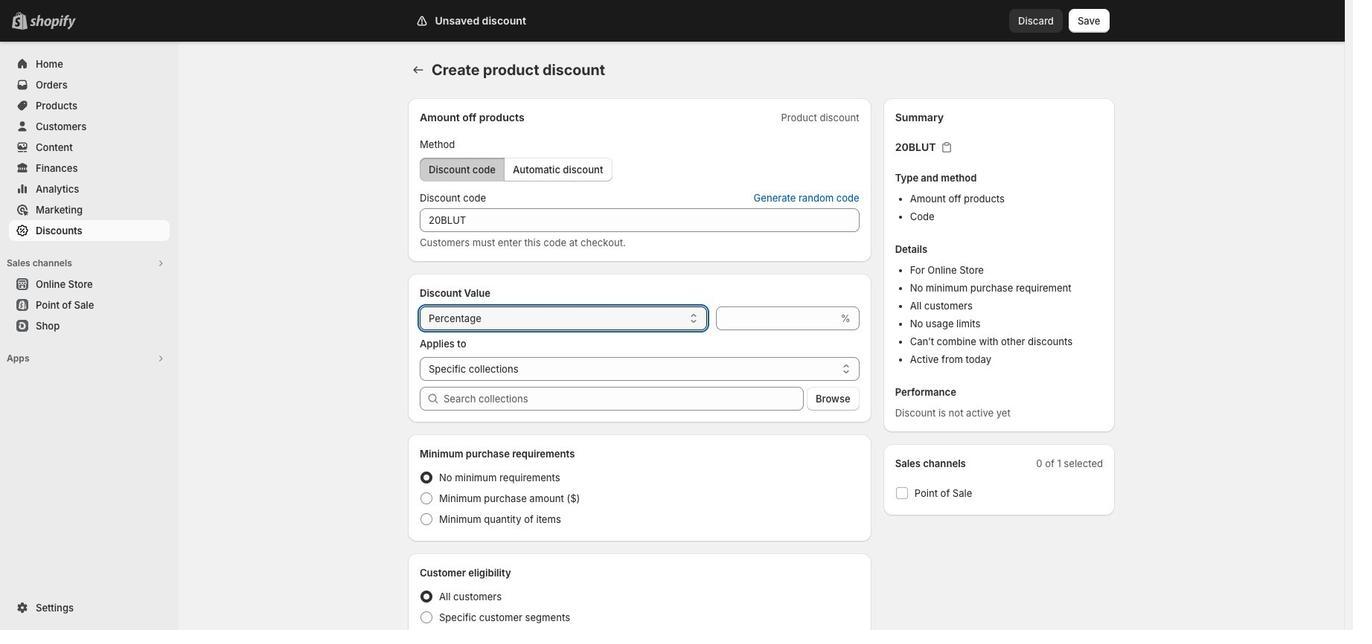 Task type: locate. For each thing, give the bounding box(es) containing it.
None text field
[[420, 208, 859, 232]]

None text field
[[716, 307, 838, 330]]

shopify image
[[30, 15, 76, 30]]

Search collections text field
[[444, 387, 804, 411]]



Task type: vqa. For each thing, say whether or not it's contained in the screenshot.
Shopify Image
yes



